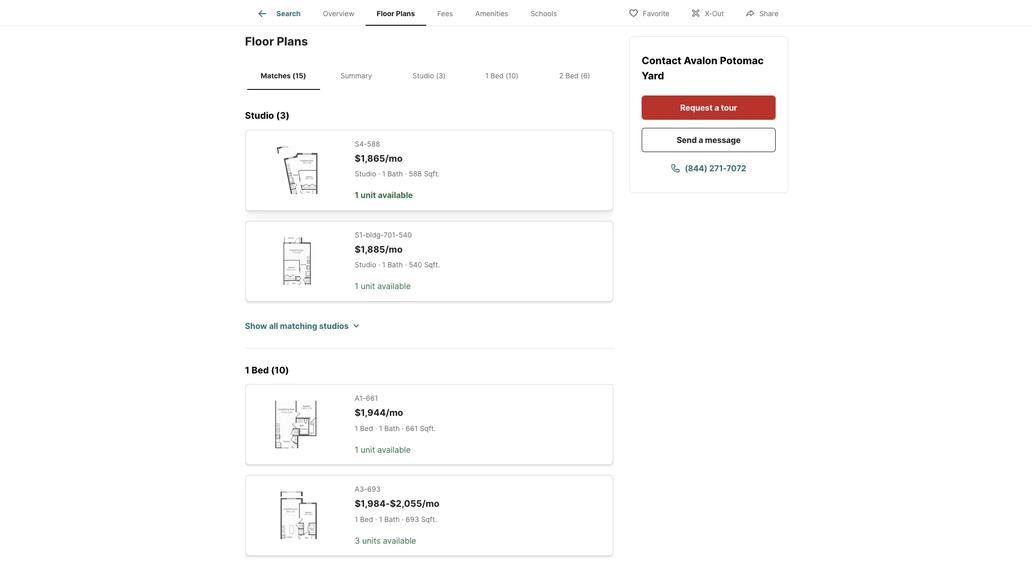 Task type: locate. For each thing, give the bounding box(es) containing it.
1 vertical spatial 588
[[409, 170, 422, 178]]

1 horizontal spatial 588
[[409, 170, 422, 178]]

661 inside a1-661 $1,944/mo
[[366, 394, 378, 403]]

available
[[378, 190, 413, 201], [378, 281, 411, 292], [378, 445, 411, 455], [383, 536, 417, 546]]

bed inside tab
[[566, 71, 579, 80]]

1 horizontal spatial floor
[[377, 9, 395, 18]]

2 1 unit available from the top
[[355, 281, 411, 292]]

1 horizontal spatial 693
[[406, 516, 419, 524]]

2 bed (6)
[[560, 71, 591, 80]]

(10) down the all
[[271, 365, 289, 376]]

693 up '$1,984-'
[[368, 485, 381, 494]]

(6)
[[581, 71, 591, 80]]

sqft.
[[424, 170, 440, 178], [424, 261, 440, 269], [420, 424, 436, 433], [421, 516, 437, 524]]

tab list
[[245, 0, 577, 26], [245, 61, 614, 90]]

available down studio · 1 bath · 588 sqft. at the top left of the page
[[378, 190, 413, 201]]

matches (15) tab
[[247, 63, 320, 88]]

2 bed (6) tab
[[539, 63, 612, 88]]

tab list containing matches (15)
[[245, 61, 614, 90]]

1 bed (10)
[[486, 71, 519, 80], [245, 365, 289, 376]]

1 unit available down studio · 1 bath · 540 sqft.
[[355, 281, 411, 292]]

plans left fees
[[396, 9, 415, 18]]

1 unit available for $1,885/mo
[[355, 281, 411, 292]]

1 vertical spatial 1 unit available
[[355, 281, 411, 292]]

plans down search
[[277, 34, 308, 49]]

request
[[680, 103, 713, 113]]

2 vertical spatial unit
[[361, 445, 375, 455]]

a
[[715, 103, 719, 113], [699, 135, 704, 145]]

0 vertical spatial studio (3)
[[413, 71, 446, 80]]

0 vertical spatial floor
[[377, 9, 395, 18]]

floor plans inside "tab"
[[377, 9, 415, 18]]

(844) 271-7072
[[685, 163, 747, 174]]

1 vertical spatial a
[[699, 135, 704, 145]]

588
[[367, 140, 380, 148], [409, 170, 422, 178]]

floor plans down search link
[[245, 34, 308, 49]]

available down studio · 1 bath · 540 sqft.
[[378, 281, 411, 292]]

0 vertical spatial unit
[[361, 190, 376, 201]]

0 horizontal spatial (3)
[[276, 110, 290, 121]]

available down 1 bed · 1 bath · 693 sqft.
[[383, 536, 417, 546]]

1 unit available
[[355, 190, 413, 201], [355, 281, 411, 292], [355, 445, 411, 455]]

0 vertical spatial (3)
[[436, 71, 446, 80]]

studio inside studio (3) tab
[[413, 71, 434, 80]]

693
[[368, 485, 381, 494], [406, 516, 419, 524]]

studio
[[413, 71, 434, 80], [245, 110, 274, 121], [355, 170, 377, 178], [355, 261, 377, 269]]

588 inside s4-588 $1,865/mo
[[367, 140, 380, 148]]

a1 661 image
[[262, 401, 331, 449]]

a inside "button"
[[715, 103, 719, 113]]

1 1 unit available from the top
[[355, 190, 413, 201]]

overview tab
[[312, 2, 366, 26]]

0 horizontal spatial 693
[[368, 485, 381, 494]]

summary
[[341, 71, 372, 80]]

0 vertical spatial floor plans
[[377, 9, 415, 18]]

1 vertical spatial tab list
[[245, 61, 614, 90]]

send a message button
[[642, 128, 776, 152]]

693 inside a3-693 $1,984-$2,055/mo
[[368, 485, 381, 494]]

0 vertical spatial 540
[[399, 231, 412, 239]]

search link
[[256, 8, 301, 20]]

bed inside tab
[[491, 71, 504, 80]]

avalon
[[684, 55, 718, 67]]

a inside button
[[699, 135, 704, 145]]

1 unit from the top
[[361, 190, 376, 201]]

studio (3)
[[413, 71, 446, 80], [245, 110, 290, 121]]

1 horizontal spatial (3)
[[436, 71, 446, 80]]

unit
[[361, 190, 376, 201], [361, 281, 375, 292], [361, 445, 375, 455]]

0 vertical spatial (10)
[[506, 71, 519, 80]]

available for $1,865/mo
[[378, 190, 413, 201]]

1
[[486, 71, 489, 80], [382, 170, 386, 178], [355, 190, 359, 201], [382, 261, 386, 269], [355, 281, 359, 292], [245, 365, 250, 376], [355, 424, 358, 433], [379, 424, 383, 433], [355, 445, 359, 455], [355, 516, 358, 524], [379, 516, 383, 524]]

1 vertical spatial (10)
[[271, 365, 289, 376]]

message
[[705, 135, 741, 145]]

1 bed · 1 bath · 661 sqft.
[[355, 424, 436, 433]]

schools
[[531, 9, 557, 18]]

2 tab list from the top
[[245, 61, 614, 90]]

·
[[378, 170, 380, 178], [405, 170, 407, 178], [378, 261, 380, 269], [405, 261, 407, 269], [375, 424, 377, 433], [402, 424, 404, 433], [375, 516, 377, 524], [402, 516, 404, 524]]

a right "send"
[[699, 135, 704, 145]]

0 horizontal spatial 661
[[366, 394, 378, 403]]

1 horizontal spatial floor plans
[[377, 9, 415, 18]]

unit for $1,885/mo
[[361, 281, 375, 292]]

3
[[355, 536, 360, 546]]

0 vertical spatial plans
[[396, 9, 415, 18]]

(3)
[[436, 71, 446, 80], [276, 110, 290, 121]]

1 vertical spatial unit
[[361, 281, 375, 292]]

0 vertical spatial tab list
[[245, 0, 577, 26]]

1 horizontal spatial plans
[[396, 9, 415, 18]]

plans
[[396, 9, 415, 18], [277, 34, 308, 49]]

540 up $1,885/mo
[[399, 231, 412, 239]]

tab list containing search
[[245, 0, 577, 26]]

1 vertical spatial 661
[[406, 424, 418, 433]]

floor down search link
[[245, 34, 274, 49]]

2
[[560, 71, 564, 80]]

1 vertical spatial 693
[[406, 516, 419, 524]]

540 down s1-bldg-701-540 $1,885/mo
[[409, 261, 422, 269]]

1 tab list from the top
[[245, 0, 577, 26]]

show all matching studios button
[[245, 320, 359, 332]]

a for request
[[715, 103, 719, 113]]

3 1 unit available from the top
[[355, 445, 411, 455]]

0 horizontal spatial floor
[[245, 34, 274, 49]]

send a message
[[677, 135, 741, 145]]

amenities
[[476, 9, 509, 18]]

available down 1 bed · 1 bath · 661 sqft.
[[378, 445, 411, 455]]

0 horizontal spatial 1 bed (10)
[[245, 365, 289, 376]]

floor plans left fees
[[377, 9, 415, 18]]

x-
[[705, 9, 713, 17]]

1 unit available for $1,944/mo
[[355, 445, 411, 455]]

show all matching studios
[[245, 321, 349, 331]]

661
[[366, 394, 378, 403], [406, 424, 418, 433]]

unit down 1 bed · 1 bath · 661 sqft.
[[361, 445, 375, 455]]

request a tour
[[680, 103, 737, 113]]

unit down studio · 1 bath · 540 sqft.
[[361, 281, 375, 292]]

0 horizontal spatial (10)
[[271, 365, 289, 376]]

(844)
[[685, 163, 708, 174]]

2 unit from the top
[[361, 281, 375, 292]]

a left the tour
[[715, 103, 719, 113]]

units
[[362, 536, 381, 546]]

floor plans
[[377, 9, 415, 18], [245, 34, 308, 49]]

1 horizontal spatial 1 bed (10)
[[486, 71, 519, 80]]

1 unit available down 1 bed · 1 bath · 661 sqft.
[[355, 445, 411, 455]]

studio · 1 bath · 588 sqft.
[[355, 170, 440, 178]]

potomac
[[720, 55, 764, 67]]

1 vertical spatial plans
[[277, 34, 308, 49]]

2 vertical spatial 1 unit available
[[355, 445, 411, 455]]

1 horizontal spatial (10)
[[506, 71, 519, 80]]

0 vertical spatial 661
[[366, 394, 378, 403]]

share button
[[737, 2, 788, 23]]

bath up 3 units available
[[385, 516, 400, 524]]

1 horizontal spatial a
[[715, 103, 719, 113]]

a3-693 $1,984-$2,055/mo
[[355, 485, 440, 510]]

bed
[[491, 71, 504, 80], [566, 71, 579, 80], [252, 365, 269, 376], [360, 424, 373, 433], [360, 516, 373, 524]]

studios
[[319, 321, 349, 331]]

fees tab
[[426, 2, 465, 26]]

1 vertical spatial studio (3)
[[245, 110, 290, 121]]

floor
[[377, 9, 395, 18], [245, 34, 274, 49]]

0 vertical spatial 1 unit available
[[355, 190, 413, 201]]

1 vertical spatial floor
[[245, 34, 274, 49]]

floor right overview on the left of the page
[[377, 9, 395, 18]]

0 vertical spatial 1 bed (10)
[[486, 71, 519, 80]]

(844) 271-7072 link
[[642, 156, 776, 181]]

0 vertical spatial 588
[[367, 140, 380, 148]]

0 horizontal spatial plans
[[277, 34, 308, 49]]

(10) left 2
[[506, 71, 519, 80]]

bath
[[388, 170, 403, 178], [388, 261, 403, 269], [385, 424, 400, 433], [385, 516, 400, 524]]

0 vertical spatial a
[[715, 103, 719, 113]]

0 vertical spatial 693
[[368, 485, 381, 494]]

show
[[245, 321, 267, 331]]

$2,055/mo
[[390, 499, 440, 510]]

0 horizontal spatial 588
[[367, 140, 380, 148]]

1 vertical spatial 540
[[409, 261, 422, 269]]

out
[[713, 9, 725, 17]]

1 unit available down studio · 1 bath · 588 sqft. at the top left of the page
[[355, 190, 413, 201]]

693 down $2,055/mo
[[406, 516, 419, 524]]

plans inside 'floor plans' "tab"
[[396, 9, 415, 18]]

1 horizontal spatial studio (3)
[[413, 71, 446, 80]]

available for $1,984-
[[383, 536, 417, 546]]

floor inside "tab"
[[377, 9, 395, 18]]

studio for $1,865/mo
[[355, 170, 377, 178]]

(15)
[[293, 71, 306, 80]]

(10)
[[506, 71, 519, 80], [271, 365, 289, 376]]

3 unit from the top
[[361, 445, 375, 455]]

search
[[277, 9, 301, 18]]

0 horizontal spatial floor plans
[[245, 34, 308, 49]]

0 horizontal spatial a
[[699, 135, 704, 145]]

540
[[399, 231, 412, 239], [409, 261, 422, 269]]

(844) 271-7072 button
[[642, 156, 776, 181]]

unit down studio · 1 bath · 588 sqft. at the top left of the page
[[361, 190, 376, 201]]

$1,944/mo
[[355, 408, 404, 419]]

1 vertical spatial (3)
[[276, 110, 290, 121]]

schools tab
[[520, 2, 569, 26]]



Task type: describe. For each thing, give the bounding box(es) containing it.
unit for $1,944/mo
[[361, 445, 375, 455]]

$1,885/mo
[[355, 244, 403, 255]]

unit for $1,865/mo
[[361, 190, 376, 201]]

x-out button
[[683, 2, 733, 23]]

s4-
[[355, 140, 367, 148]]

floor plans tab
[[366, 2, 426, 26]]

share
[[760, 9, 779, 17]]

fees
[[438, 9, 453, 18]]

1 vertical spatial 1 bed (10)
[[245, 365, 289, 376]]

x-out
[[705, 9, 725, 17]]

$1,984-
[[355, 499, 390, 510]]

(10) inside tab
[[506, 71, 519, 80]]

1 vertical spatial floor plans
[[245, 34, 308, 49]]

1 bed · 1 bath · 693 sqft.
[[355, 516, 437, 524]]

contact
[[642, 55, 684, 67]]

studio (3) tab
[[393, 63, 466, 88]]

1 bed (10) tab
[[466, 63, 539, 88]]

studio · 1 bath · 540 sqft.
[[355, 261, 440, 269]]

studio (3) inside tab
[[413, 71, 446, 80]]

bldg-
[[366, 231, 384, 239]]

yard
[[642, 70, 664, 82]]

request a tour button
[[642, 96, 776, 120]]

avalon potomac yard
[[642, 55, 764, 82]]

1 inside tab
[[486, 71, 489, 80]]

s1 bldg 701 540 image
[[262, 238, 331, 285]]

1 horizontal spatial 661
[[406, 424, 418, 433]]

a3 693 image
[[262, 492, 331, 540]]

s1-
[[355, 231, 366, 239]]

$1,865/mo
[[355, 153, 403, 164]]

a3-
[[355, 485, 368, 494]]

studio for summary
[[413, 71, 434, 80]]

a for send
[[699, 135, 704, 145]]

summary tab
[[320, 63, 393, 88]]

available for 701-
[[378, 281, 411, 292]]

s4-588 $1,865/mo
[[355, 140, 403, 164]]

s4 588 image
[[262, 147, 331, 194]]

studio for $1,885/mo
[[355, 261, 377, 269]]

a1-661 $1,944/mo
[[355, 394, 404, 419]]

amenities tab
[[465, 2, 520, 26]]

matches (15)
[[261, 71, 306, 80]]

send
[[677, 135, 697, 145]]

overview
[[323, 9, 355, 18]]

540 inside s1-bldg-701-540 $1,885/mo
[[399, 231, 412, 239]]

7072
[[727, 163, 747, 174]]

matching
[[280, 321, 317, 331]]

bath down $1,865/mo
[[388, 170, 403, 178]]

bath down "$1,944/mo"
[[385, 424, 400, 433]]

tour
[[721, 103, 737, 113]]

available for $1,944/mo
[[378, 445, 411, 455]]

1 unit available for $1,865/mo
[[355, 190, 413, 201]]

favorite button
[[621, 2, 679, 23]]

701-
[[384, 231, 399, 239]]

271-
[[710, 163, 727, 174]]

favorite
[[643, 9, 670, 17]]

matches
[[261, 71, 291, 80]]

0 horizontal spatial studio (3)
[[245, 110, 290, 121]]

3 units available
[[355, 536, 417, 546]]

all
[[269, 321, 278, 331]]

s1-bldg-701-540 $1,885/mo
[[355, 231, 412, 255]]

(3) inside tab
[[436, 71, 446, 80]]

bath down $1,885/mo
[[388, 261, 403, 269]]

a1-
[[355, 394, 366, 403]]

1 bed (10) inside tab
[[486, 71, 519, 80]]



Task type: vqa. For each thing, say whether or not it's contained in the screenshot.
rightmost (10)
yes



